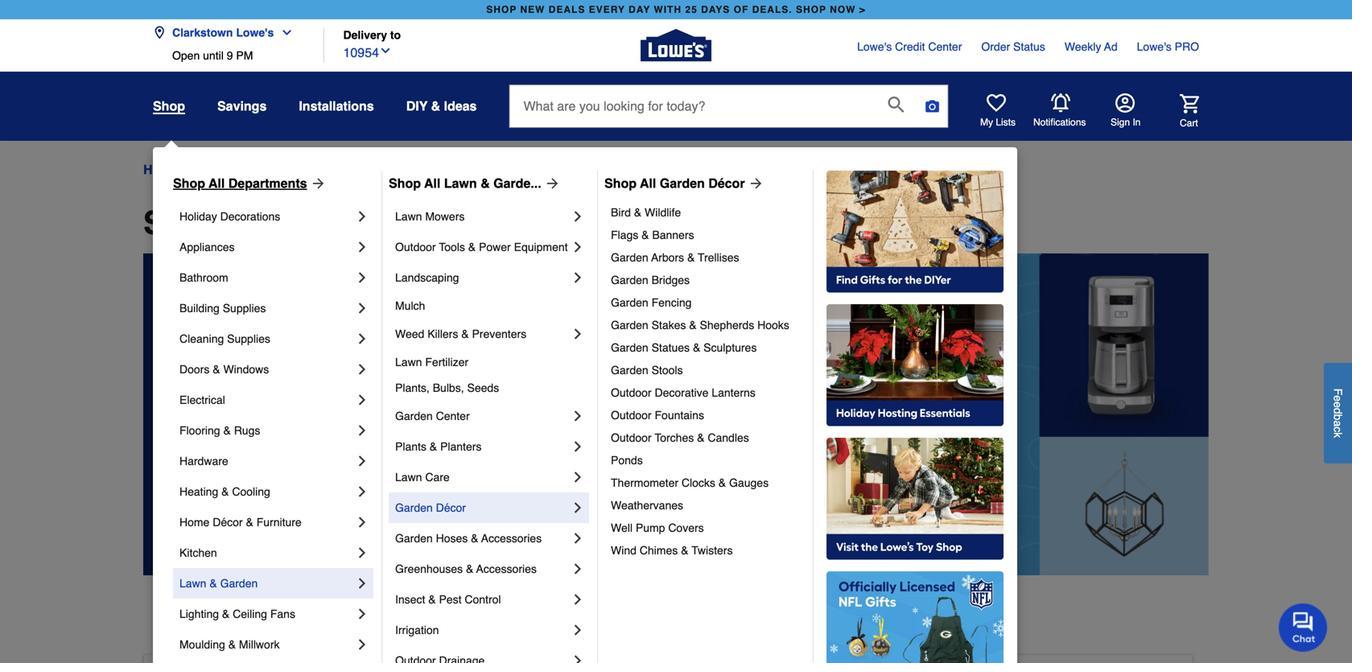 Task type: describe. For each thing, give the bounding box(es) containing it.
plants,
[[395, 382, 430, 395]]

lawn mowers link
[[395, 201, 570, 232]]

& inside garden arbors & trellises link
[[688, 251, 695, 264]]

lawn for lawn mowers
[[395, 210, 422, 223]]

bird
[[611, 206, 631, 219]]

& inside garden statues & sculptures 'link'
[[693, 341, 701, 354]]

lowe's home improvement notification center image
[[1052, 93, 1071, 113]]

chevron right image for outdoor tools & power equipment
[[570, 239, 586, 255]]

doors
[[180, 363, 210, 376]]

home for home
[[143, 162, 179, 177]]

chevron right image for electrical
[[354, 392, 370, 408]]

chevron right image for appliances
[[354, 239, 370, 255]]

1 horizontal spatial center
[[929, 40, 963, 53]]

chevron right image for lawn & garden
[[354, 576, 370, 592]]

insect & pest control link
[[395, 585, 570, 615]]

with
[[654, 4, 682, 15]]

decorative
[[655, 387, 709, 399]]

chevron right image for plants & planters
[[570, 439, 586, 455]]

chevron right image for moulding & millwork
[[354, 637, 370, 653]]

doors & windows link
[[180, 354, 354, 385]]

chevron right image for lawn care
[[570, 470, 586, 486]]

weathervanes
[[611, 499, 684, 512]]

& inside greenhouses & accessories link
[[466, 563, 474, 576]]

lighting
[[180, 608, 219, 621]]

& inside lawn & garden link
[[210, 577, 217, 590]]

garden for bridges
[[611, 274, 649, 287]]

preventers
[[472, 328, 527, 341]]

ceiling
[[233, 608, 267, 621]]

garden up lighting & ceiling fans
[[220, 577, 258, 590]]

& inside doors & windows link
[[213, 363, 220, 376]]

stools
[[652, 364, 683, 377]]

chevron right image for garden décor
[[570, 500, 586, 516]]

flags
[[611, 229, 639, 242]]

location image
[[153, 26, 166, 39]]

c
[[1332, 427, 1345, 432]]

lowe's home improvement logo image
[[641, 10, 712, 81]]

killers
[[428, 328, 458, 341]]

garden for décor
[[395, 502, 433, 515]]

& inside garden stakes & shepherds hooks "link"
[[690, 319, 697, 332]]

shop all lawn & garde...
[[389, 176, 542, 191]]

hooks
[[758, 319, 790, 332]]

outdoor tools & power equipment link
[[395, 232, 570, 263]]

to
[[390, 29, 401, 41]]

diy & ideas button
[[406, 92, 477, 121]]

ad
[[1105, 40, 1118, 53]]

my lists link
[[981, 93, 1016, 129]]

kitchen link
[[180, 538, 354, 569]]

enjoy savings year-round. no matter what you're shopping for, find what you need at a great price. image
[[143, 254, 1210, 576]]

mulch link
[[395, 293, 586, 319]]

home décor & furniture
[[180, 516, 302, 529]]

garden stools link
[[611, 359, 802, 382]]

installations button
[[299, 92, 374, 121]]

0 vertical spatial décor
[[709, 176, 745, 191]]

shop new deals every day with 25 days of deals. shop now >
[[487, 4, 866, 15]]

arrow right image for shop all lawn & garde...
[[542, 176, 561, 192]]

lawn care
[[395, 471, 450, 484]]

outdoor torches & candles link
[[611, 427, 802, 449]]

chevron right image for bathroom
[[354, 270, 370, 286]]

statues
[[652, 341, 690, 354]]

lowe's home improvement account image
[[1116, 93, 1136, 113]]

& inside diy & ideas button
[[431, 99, 441, 114]]

furniture
[[257, 516, 302, 529]]

doors & windows
[[180, 363, 269, 376]]

chat invite button image
[[1280, 603, 1329, 652]]

of
[[734, 4, 749, 15]]

& inside outdoor tools & power equipment link
[[469, 241, 476, 254]]

shop all departments
[[143, 205, 479, 242]]

garden statues & sculptures link
[[611, 337, 802, 359]]

garden for stools
[[611, 364, 649, 377]]

f e e d b a c k button
[[1325, 363, 1353, 464]]

hardware link
[[180, 446, 354, 477]]

chevron right image for weed killers & preventers
[[570, 326, 586, 342]]

25
[[686, 4, 698, 15]]

bird & wildlife link
[[611, 201, 802, 224]]

& inside insect & pest control link
[[429, 594, 436, 606]]

day
[[629, 4, 651, 15]]

f e e d b a c k
[[1332, 389, 1345, 438]]

lists
[[996, 117, 1016, 128]]

sign in
[[1111, 117, 1141, 128]]

lowe's home improvement lists image
[[987, 93, 1007, 113]]

plants & planters
[[395, 441, 482, 453]]

chevron right image for heating & cooling
[[354, 484, 370, 500]]

weed killers & preventers
[[395, 328, 527, 341]]

chevron right image for lighting & ceiling fans
[[354, 606, 370, 623]]

all for shop all departments
[[209, 176, 225, 191]]

ponds
[[611, 454, 643, 467]]

ideas
[[444, 99, 477, 114]]

sign in button
[[1111, 93, 1141, 129]]

greenhouses
[[395, 563, 463, 576]]

garden up wildlife
[[660, 176, 705, 191]]

chevron down image
[[379, 44, 392, 57]]

shop all departments
[[173, 176, 307, 191]]

departments up holiday decorations
[[193, 162, 267, 177]]

camera image
[[925, 98, 941, 114]]

2 e from the top
[[1332, 402, 1345, 408]]

gauges
[[730, 477, 769, 490]]

deals.
[[753, 4, 793, 15]]

lowe's credit center
[[858, 40, 963, 53]]

chevron right image for irrigation
[[570, 623, 586, 639]]

every
[[589, 4, 626, 15]]

holiday
[[180, 210, 217, 223]]

torches
[[655, 432, 694, 445]]

outdoor torches & candles
[[611, 432, 750, 445]]

bridges
[[652, 274, 690, 287]]

fencing
[[652, 296, 692, 309]]

plants
[[395, 441, 427, 453]]

lawn for lawn care
[[395, 471, 422, 484]]

chevron right image for home décor & furniture
[[354, 515, 370, 531]]

garden arbors & trellises link
[[611, 246, 802, 269]]

new
[[521, 4, 545, 15]]

décor for shop all departments
[[213, 516, 243, 529]]

rugs
[[234, 424, 260, 437]]

lawn fertilizer
[[395, 356, 469, 369]]

diy & ideas
[[406, 99, 477, 114]]

irrigation
[[395, 624, 439, 637]]

bird & wildlife
[[611, 206, 681, 219]]

garden fencing
[[611, 296, 692, 309]]

outdoor tools & power equipment
[[395, 241, 568, 254]]

chimes
[[640, 544, 678, 557]]

notifications
[[1034, 117, 1087, 128]]

chevron right image for kitchen
[[354, 545, 370, 561]]

irrigation link
[[395, 615, 570, 646]]

lowe's inside button
[[236, 26, 274, 39]]

officially licensed n f l gifts. shop now. image
[[827, 572, 1004, 664]]

plants, bulbs, seeds
[[395, 382, 499, 395]]

chevron right image for cleaning supplies
[[354, 331, 370, 347]]

lowe's credit center link
[[858, 39, 963, 55]]

departments for shop
[[282, 205, 479, 242]]

chevron right image for flooring & rugs
[[354, 423, 370, 439]]

outdoor fountains
[[611, 409, 705, 422]]

garden for fencing
[[611, 296, 649, 309]]

flags & banners link
[[611, 224, 802, 246]]



Task type: vqa. For each thing, say whether or not it's contained in the screenshot.
décor to the top
yes



Task type: locate. For each thing, give the bounding box(es) containing it.
pro
[[1175, 40, 1200, 53]]

0 vertical spatial home
[[143, 162, 179, 177]]

open
[[172, 49, 200, 62]]

e
[[1332, 396, 1345, 402], [1332, 402, 1345, 408]]

appliances
[[180, 241, 235, 254]]

chevron right image for lawn mowers
[[570, 209, 586, 225]]

0 horizontal spatial arrow right image
[[542, 176, 561, 192]]

chevron right image for garden hoses & accessories
[[570, 531, 586, 547]]

moulding & millwork
[[180, 639, 280, 652]]

shop down open
[[153, 99, 185, 114]]

status
[[1014, 40, 1046, 53]]

1 vertical spatial décor
[[436, 502, 466, 515]]

& inside bird & wildlife link
[[634, 206, 642, 219]]

& left furniture
[[246, 516, 254, 529]]

& inside plants & planters link
[[430, 441, 437, 453]]

garden down 'plants,'
[[395, 410, 433, 423]]

home down shop button
[[143, 162, 179, 177]]

garden left "stools"
[[611, 364, 649, 377]]

shop left now
[[796, 4, 827, 15]]

insect
[[395, 594, 425, 606]]

None search field
[[509, 85, 949, 143]]

0 horizontal spatial shop
[[487, 4, 517, 15]]

outdoor for outdoor fountains
[[611, 409, 652, 422]]

chevron down image
[[274, 26, 293, 39]]

departments for shop
[[229, 176, 307, 191]]

chevron right image
[[354, 209, 370, 225], [570, 209, 586, 225], [354, 239, 370, 255], [354, 270, 370, 286], [354, 300, 370, 316], [354, 331, 370, 347], [354, 392, 370, 408], [570, 408, 586, 424], [354, 423, 370, 439], [354, 453, 370, 470], [354, 484, 370, 500], [354, 515, 370, 531], [354, 545, 370, 561], [570, 561, 586, 577], [354, 576, 370, 592], [570, 592, 586, 608], [570, 623, 586, 639], [354, 637, 370, 653], [570, 653, 586, 664]]

well pump covers
[[611, 522, 704, 535]]

outdoor decorative lanterns
[[611, 387, 756, 399]]

lawn & garden
[[180, 577, 258, 590]]

& inside flags & banners link
[[642, 229, 649, 242]]

1 e from the top
[[1332, 396, 1345, 402]]

& right doors
[[213, 363, 220, 376]]

weekly ad
[[1065, 40, 1118, 53]]

center down the bulbs, in the bottom of the page
[[436, 410, 470, 423]]

shop for shop all garden décor
[[605, 176, 637, 191]]

hardware
[[180, 455, 228, 468]]

lawn inside "lawn mowers" link
[[395, 210, 422, 223]]

shop for shop all lawn & garde...
[[389, 176, 421, 191]]

garden arbors & trellises
[[611, 251, 740, 264]]

building supplies
[[180, 302, 266, 315]]

lowe's for lowe's pro
[[1138, 40, 1172, 53]]

& right killers
[[462, 328, 469, 341]]

all for shop all departments
[[232, 205, 273, 242]]

now
[[830, 4, 856, 15]]

shop all departments link
[[173, 174, 327, 193]]

shop down home link
[[143, 205, 224, 242]]

accessories up greenhouses & accessories link
[[482, 532, 542, 545]]

chevron right image for hardware
[[354, 453, 370, 470]]

0 horizontal spatial shop
[[173, 176, 205, 191]]

arrow right image up bird & wildlife link
[[745, 176, 765, 192]]

& inside heating & cooling link
[[222, 486, 229, 498]]

lighting & ceiling fans
[[180, 608, 296, 621]]

lowe's pro link
[[1138, 39, 1200, 55]]

shop left new
[[487, 4, 517, 15]]

shop
[[487, 4, 517, 15], [796, 4, 827, 15]]

a
[[1332, 421, 1345, 427]]

& left cooling
[[222, 486, 229, 498]]

open until 9 pm
[[172, 49, 253, 62]]

1 horizontal spatial arrow right image
[[745, 176, 765, 192]]

& inside weed killers & preventers link
[[462, 328, 469, 341]]

1 horizontal spatial home
[[180, 516, 210, 529]]

greenhouses & accessories link
[[395, 554, 570, 585]]

lowe's up pm at the top left
[[236, 26, 274, 39]]

lawn fertilizer link
[[395, 350, 586, 375]]

departments link
[[193, 160, 267, 180]]

décor down heating & cooling
[[213, 516, 243, 529]]

chevron right image left lawn fertilizer
[[354, 362, 370, 378]]

seeds
[[467, 382, 499, 395]]

departments up holiday decorations link
[[229, 176, 307, 191]]

outdoor fountains link
[[611, 404, 802, 427]]

0 vertical spatial supplies
[[223, 302, 266, 315]]

home up kitchen on the bottom left of page
[[180, 516, 210, 529]]

& right diy
[[431, 99, 441, 114]]

visit the lowe's toy shop. image
[[827, 438, 1004, 561]]

décor up hoses
[[436, 502, 466, 515]]

twisters
[[692, 544, 733, 557]]

1 vertical spatial accessories
[[477, 563, 537, 576]]

all for shop all lawn & garde...
[[425, 176, 441, 191]]

0 horizontal spatial home
[[143, 162, 179, 177]]

fountains
[[655, 409, 705, 422]]

electrical
[[180, 394, 225, 407]]

delivery
[[343, 29, 387, 41]]

shop up lawn mowers
[[389, 176, 421, 191]]

outdoor
[[395, 241, 436, 254], [611, 387, 652, 399], [611, 409, 652, 422], [611, 432, 652, 445]]

& left millwork
[[228, 639, 236, 652]]

delivery to
[[343, 29, 401, 41]]

chevron right image for greenhouses & accessories
[[570, 561, 586, 577]]

savings
[[217, 99, 267, 114]]

chevron right image for holiday decorations
[[354, 209, 370, 225]]

& down covers on the bottom of page
[[681, 544, 689, 557]]

1 shop from the left
[[173, 176, 205, 191]]

chevron right image right preventers
[[570, 326, 586, 342]]

garden down garden fencing
[[611, 319, 649, 332]]

& down garden hoses & accessories
[[466, 563, 474, 576]]

greenhouses & accessories
[[395, 563, 537, 576]]

& inside flooring & rugs link
[[223, 424, 231, 437]]

chevron right image left garden bridges
[[570, 270, 586, 286]]

& right hoses
[[471, 532, 479, 545]]

all for shop all garden décor
[[640, 176, 657, 191]]

lawn left mowers
[[395, 210, 422, 223]]

lowe's home improvement cart image
[[1181, 94, 1200, 113]]

1 horizontal spatial shop
[[796, 4, 827, 15]]

décor for shop all lawn & garde...
[[436, 502, 466, 515]]

1 vertical spatial shop
[[143, 205, 224, 242]]

& inside lighting & ceiling fans link
[[222, 608, 230, 621]]

chevron right image for doors & windows
[[354, 362, 370, 378]]

chevron right image right equipment
[[570, 239, 586, 255]]

k
[[1332, 432, 1345, 438]]

10954 button
[[343, 42, 392, 62]]

arrow right image inside shop all garden décor link
[[745, 176, 765, 192]]

& down outdoor fountains link
[[698, 432, 705, 445]]

lawn up 'plants,'
[[395, 356, 422, 369]]

garden for center
[[395, 410, 433, 423]]

lawn inside shop all lawn & garde... link
[[444, 176, 477, 191]]

weed killers & preventers link
[[395, 319, 570, 350]]

chevron right image left well
[[570, 531, 586, 547]]

1 arrow right image from the left
[[542, 176, 561, 192]]

& down 'garden stakes & shepherds hooks'
[[693, 341, 701, 354]]

lawn
[[444, 176, 477, 191], [395, 210, 422, 223], [395, 356, 422, 369], [395, 471, 422, 484], [180, 577, 207, 590]]

trellises
[[698, 251, 740, 264]]

garden down flags
[[611, 251, 649, 264]]

lawn for lawn & garden
[[180, 577, 207, 590]]

pump
[[636, 522, 666, 535]]

credit
[[896, 40, 926, 53]]

& left 'ceiling'
[[222, 608, 230, 621]]

shop for shop
[[153, 99, 185, 114]]

& inside 'wind chimes & twisters' link
[[681, 544, 689, 557]]

shop up bird
[[605, 176, 637, 191]]

& inside outdoor torches & candles link
[[698, 432, 705, 445]]

lowe's inside "link"
[[1138, 40, 1172, 53]]

& inside shop all lawn & garde... link
[[481, 176, 490, 191]]

lawn & garden link
[[180, 569, 354, 599]]

& right stakes
[[690, 319, 697, 332]]

garden for arbors
[[611, 251, 649, 264]]

0 vertical spatial center
[[929, 40, 963, 53]]

garden up garden fencing
[[611, 274, 649, 287]]

0 horizontal spatial center
[[436, 410, 470, 423]]

&
[[431, 99, 441, 114], [481, 176, 490, 191], [634, 206, 642, 219], [642, 229, 649, 242], [469, 241, 476, 254], [688, 251, 695, 264], [690, 319, 697, 332], [462, 328, 469, 341], [693, 341, 701, 354], [213, 363, 220, 376], [223, 424, 231, 437], [698, 432, 705, 445], [430, 441, 437, 453], [719, 477, 727, 490], [222, 486, 229, 498], [246, 516, 254, 529], [471, 532, 479, 545], [681, 544, 689, 557], [466, 563, 474, 576], [210, 577, 217, 590], [429, 594, 436, 606], [222, 608, 230, 621], [228, 639, 236, 652]]

lawn inside lawn & garden link
[[180, 577, 207, 590]]

Search Query text field
[[510, 85, 876, 127]]

home for home décor & furniture
[[180, 516, 210, 529]]

lawn down kitchen on the bottom left of page
[[180, 577, 207, 590]]

garden up greenhouses
[[395, 532, 433, 545]]

lawn for lawn fertilizer
[[395, 356, 422, 369]]

shop for shop all departments
[[173, 176, 205, 191]]

supplies for cleaning supplies
[[227, 333, 270, 345]]

2 horizontal spatial décor
[[709, 176, 745, 191]]

hoses
[[436, 532, 468, 545]]

& right arbors at the top of page
[[688, 251, 695, 264]]

center inside 'link'
[[436, 410, 470, 423]]

all up lawn mowers
[[425, 176, 441, 191]]

arrow right image
[[542, 176, 561, 192], [745, 176, 765, 192]]

0 vertical spatial accessories
[[482, 532, 542, 545]]

deals
[[549, 4, 586, 15]]

arrow right image inside shop all lawn & garde... link
[[542, 176, 561, 192]]

arrow right image up equipment
[[542, 176, 561, 192]]

lawn mowers
[[395, 210, 465, 223]]

accessories up the control
[[477, 563, 537, 576]]

supplies up windows
[[227, 333, 270, 345]]

lawn care link
[[395, 462, 570, 493]]

outdoor for outdoor torches & candles
[[611, 432, 652, 445]]

& right clocks
[[719, 477, 727, 490]]

& right bird
[[634, 206, 642, 219]]

1 horizontal spatial décor
[[436, 502, 466, 515]]

outdoor for outdoor tools & power equipment
[[395, 241, 436, 254]]

in
[[1133, 117, 1141, 128]]

garde...
[[494, 176, 542, 191]]

all up bird & wildlife
[[640, 176, 657, 191]]

garden down garden bridges
[[611, 296, 649, 309]]

chevron right image left ponds
[[570, 439, 586, 455]]

2 horizontal spatial shop
[[605, 176, 637, 191]]

holiday hosting essentials. image
[[827, 304, 1004, 427]]

lowe's for lowe's credit center
[[858, 40, 892, 53]]

lowe's left credit
[[858, 40, 892, 53]]

ponds link
[[611, 449, 802, 472]]

& right flags
[[642, 229, 649, 242]]

supplies for building supplies
[[223, 302, 266, 315]]

pest
[[439, 594, 462, 606]]

all down shop all departments link
[[232, 205, 273, 242]]

décor up bird & wildlife link
[[709, 176, 745, 191]]

my lists
[[981, 117, 1016, 128]]

power
[[479, 241, 511, 254]]

search image
[[889, 97, 905, 113]]

lawn left care
[[395, 471, 422, 484]]

2 shop from the left
[[796, 4, 827, 15]]

& right plants
[[430, 441, 437, 453]]

& left garde...
[[481, 176, 490, 191]]

find gifts for the diyer. image
[[827, 171, 1004, 293]]

1 horizontal spatial shop
[[389, 176, 421, 191]]

cleaning supplies link
[[180, 324, 354, 354]]

chevron right image for landscaping
[[570, 270, 586, 286]]

garden for stakes
[[611, 319, 649, 332]]

2 vertical spatial décor
[[213, 516, 243, 529]]

well pump covers link
[[611, 517, 802, 540]]

arrow right image for shop all garden décor
[[745, 176, 765, 192]]

lowe's
[[236, 26, 274, 39], [858, 40, 892, 53], [1138, 40, 1172, 53]]

& right tools in the top left of the page
[[469, 241, 476, 254]]

lawn inside lawn fertilizer link
[[395, 356, 422, 369]]

shop for shop all departments
[[143, 205, 224, 242]]

flooring & rugs link
[[180, 416, 354, 446]]

chevron right image
[[570, 239, 586, 255], [570, 270, 586, 286], [570, 326, 586, 342], [354, 362, 370, 378], [570, 439, 586, 455], [570, 470, 586, 486], [570, 500, 586, 516], [570, 531, 586, 547], [354, 606, 370, 623]]

garden down lawn care
[[395, 502, 433, 515]]

thermometer
[[611, 477, 679, 490]]

& up lighting
[[210, 577, 217, 590]]

garden up garden stools
[[611, 341, 649, 354]]

flooring
[[180, 424, 220, 437]]

9
[[227, 49, 233, 62]]

garden décor link
[[395, 493, 570, 523]]

wind chimes & twisters link
[[611, 540, 802, 562]]

2 shop from the left
[[389, 176, 421, 191]]

lowe's left the pro
[[1138, 40, 1172, 53]]

clarkstown lowe's
[[172, 26, 274, 39]]

1 vertical spatial home
[[180, 516, 210, 529]]

2 arrow right image from the left
[[745, 176, 765, 192]]

garden stakes & shepherds hooks
[[611, 319, 790, 332]]

& left rugs
[[223, 424, 231, 437]]

lawn inside the lawn care link
[[395, 471, 422, 484]]

lawn up mowers
[[444, 176, 477, 191]]

banners
[[653, 229, 695, 242]]

e up b
[[1332, 402, 1345, 408]]

garden bridges
[[611, 274, 690, 287]]

lighting & ceiling fans link
[[180, 599, 354, 630]]

thermometer clocks & gauges link
[[611, 472, 802, 494]]

1 vertical spatial center
[[436, 410, 470, 423]]

center right credit
[[929, 40, 963, 53]]

& inside thermometer clocks & gauges link
[[719, 477, 727, 490]]

departments up landscaping
[[282, 205, 479, 242]]

diy
[[406, 99, 428, 114]]

& left pest
[[429, 594, 436, 606]]

0 horizontal spatial lowe's
[[236, 26, 274, 39]]

supplies up cleaning supplies on the bottom left of page
[[223, 302, 266, 315]]

1 shop from the left
[[487, 4, 517, 15]]

1 horizontal spatial lowe's
[[858, 40, 892, 53]]

garden for statues
[[611, 341, 649, 354]]

1 vertical spatial supplies
[[227, 333, 270, 345]]

chevron right image for building supplies
[[354, 300, 370, 316]]

center
[[929, 40, 963, 53], [436, 410, 470, 423]]

cart
[[1181, 117, 1199, 129]]

arrow right image
[[307, 176, 327, 192]]

chevron right image left thermometer at the bottom
[[570, 470, 586, 486]]

installations
[[299, 99, 374, 114]]

bathroom
[[180, 271, 228, 284]]

chevron right image left weathervanes
[[570, 500, 586, 516]]

all up holiday decorations
[[209, 176, 225, 191]]

e up the 'd'
[[1332, 396, 1345, 402]]

days
[[701, 4, 731, 15]]

chevron right image left 'insect'
[[354, 606, 370, 623]]

& inside moulding & millwork link
[[228, 639, 236, 652]]

chevron right image for garden center
[[570, 408, 586, 424]]

décor inside "link"
[[436, 502, 466, 515]]

& inside garden hoses & accessories link
[[471, 532, 479, 545]]

& inside home décor & furniture link
[[246, 516, 254, 529]]

clocks
[[682, 477, 716, 490]]

mowers
[[425, 210, 465, 223]]

millwork
[[239, 639, 280, 652]]

landscaping
[[395, 271, 459, 284]]

chevron right image for insect & pest control
[[570, 592, 586, 608]]

shop up holiday at top left
[[173, 176, 205, 191]]

3 shop from the left
[[605, 176, 637, 191]]

0 horizontal spatial décor
[[213, 516, 243, 529]]

2 horizontal spatial lowe's
[[1138, 40, 1172, 53]]

garden for hoses
[[395, 532, 433, 545]]

0 vertical spatial shop
[[153, 99, 185, 114]]

outdoor for outdoor decorative lanterns
[[611, 387, 652, 399]]

cooling
[[232, 486, 270, 498]]



